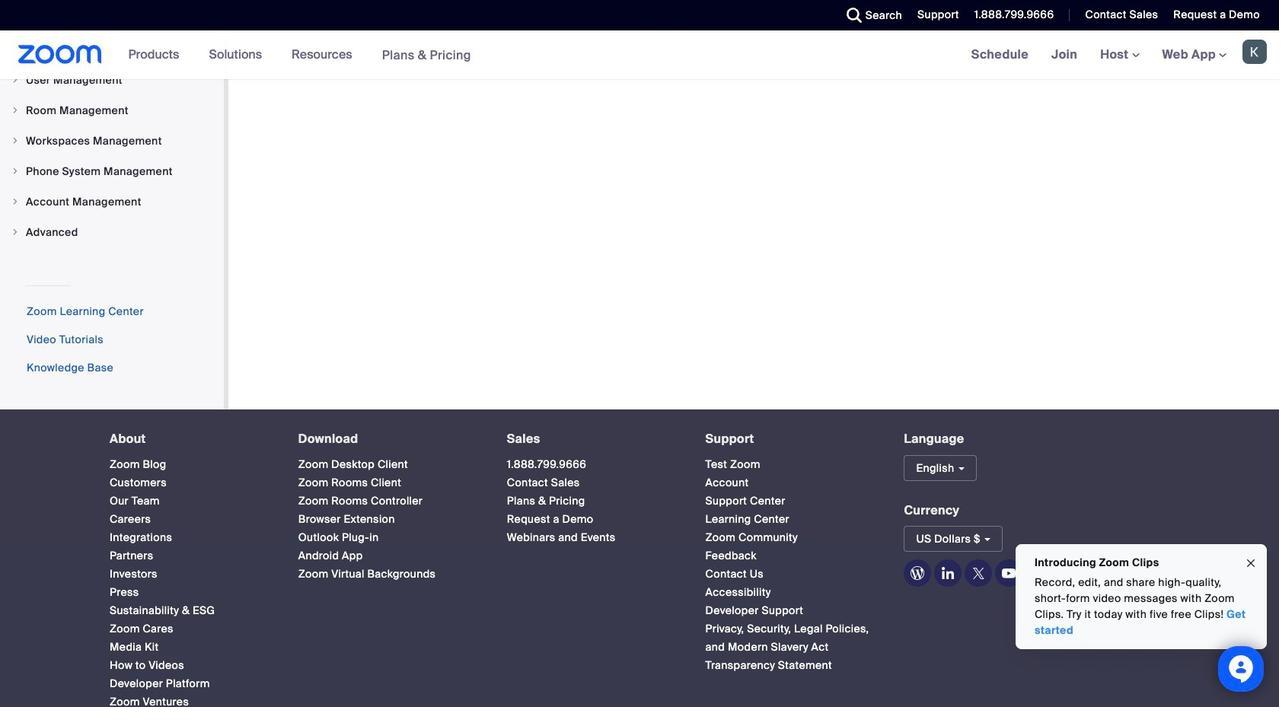 Task type: locate. For each thing, give the bounding box(es) containing it.
menu item
[[0, 65, 224, 94], [0, 96, 224, 125], [0, 126, 224, 155], [0, 157, 224, 186], [0, 187, 224, 216], [0, 218, 224, 247]]

3 right image from the top
[[11, 197, 20, 206]]

admin menu menu
[[0, 35, 224, 248]]

0 vertical spatial right image
[[11, 75, 20, 85]]

zoom logo image
[[18, 45, 102, 64]]

3 menu item from the top
[[0, 126, 224, 155]]

profile picture image
[[1242, 40, 1267, 64]]

right image for third menu item
[[11, 136, 20, 145]]

heading
[[110, 432, 271, 446], [298, 432, 479, 446], [507, 432, 678, 446], [705, 432, 877, 446]]

1 vertical spatial right image
[[11, 167, 20, 176]]

banner
[[0, 30, 1279, 80]]

right image
[[11, 75, 20, 85], [11, 136, 20, 145], [11, 197, 20, 206]]

1 right image from the top
[[11, 75, 20, 85]]

3 heading from the left
[[507, 432, 678, 446]]

right image
[[11, 106, 20, 115], [11, 167, 20, 176], [11, 228, 20, 237]]

close image
[[1245, 555, 1257, 572]]

1 heading from the left
[[110, 432, 271, 446]]

2 vertical spatial right image
[[11, 197, 20, 206]]

right image for fifth menu item from the top of the the admin menu menu
[[11, 197, 20, 206]]

1 vertical spatial right image
[[11, 136, 20, 145]]

2 vertical spatial right image
[[11, 228, 20, 237]]

2 right image from the top
[[11, 167, 20, 176]]

2 right image from the top
[[11, 136, 20, 145]]

0 vertical spatial right image
[[11, 106, 20, 115]]



Task type: describe. For each thing, give the bounding box(es) containing it.
main content main content
[[228, 0, 1279, 410]]

product information navigation
[[117, 30, 483, 80]]

5 menu item from the top
[[0, 187, 224, 216]]

4 menu item from the top
[[0, 157, 224, 186]]

meetings navigation
[[960, 30, 1279, 80]]

1 right image from the top
[[11, 106, 20, 115]]

4 heading from the left
[[705, 432, 877, 446]]

6 menu item from the top
[[0, 218, 224, 247]]

2 menu item from the top
[[0, 96, 224, 125]]

1 menu item from the top
[[0, 65, 224, 94]]

2 heading from the left
[[298, 432, 479, 446]]

3 right image from the top
[[11, 228, 20, 237]]

right image for sixth menu item from the bottom
[[11, 75, 20, 85]]



Task type: vqa. For each thing, say whether or not it's contained in the screenshot.
Add Description 'button'
no



